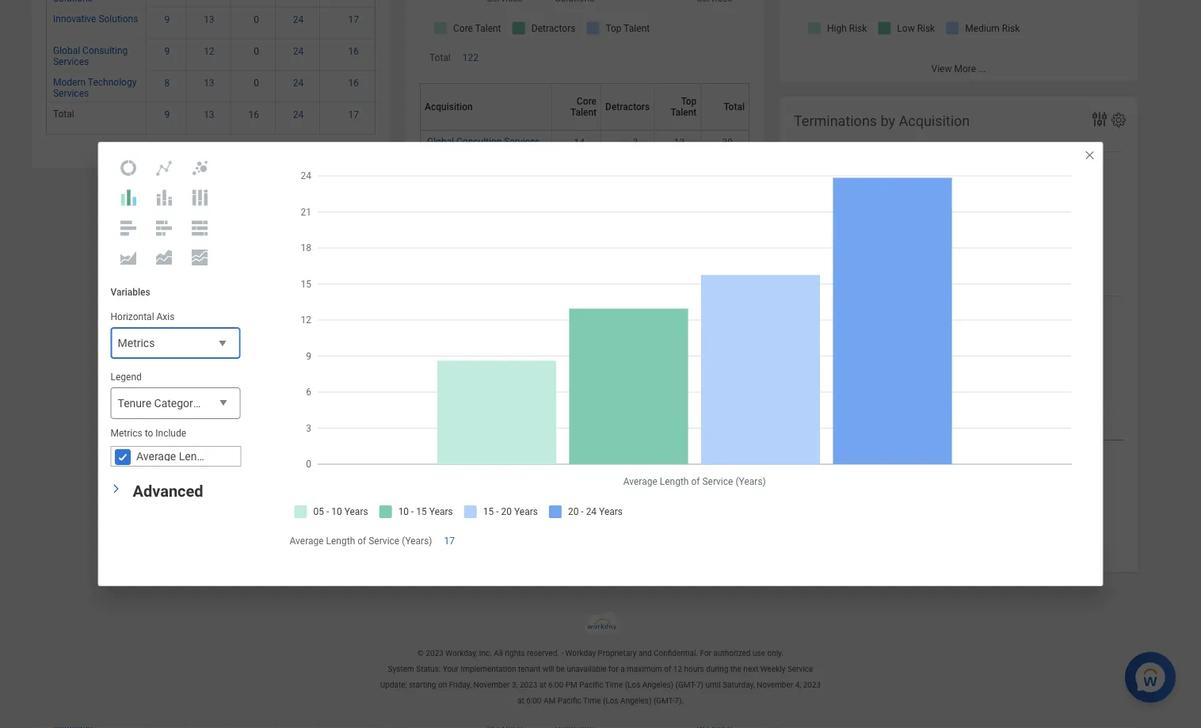 Task type: locate. For each thing, give the bounding box(es) containing it.
2 vertical spatial ...
[[605, 305, 612, 317]]

talent inside 'button'
[[671, 107, 697, 118]]

2 vertical spatial 17 button
[[444, 535, 457, 548]]

0 vertical spatial 17
[[348, 14, 359, 25]]

service left (years)
[[369, 536, 400, 547]]

13 inside acquisition talent health element
[[674, 137, 685, 148]]

2023 right 3,
[[520, 681, 538, 691]]

technology for 15
[[462, 232, 511, 243]]

122
[[463, 52, 479, 64], [717, 264, 733, 275]]

innovative solutions inside acquisition tenure analysis element
[[53, 14, 138, 25]]

innovative inside "list item"
[[427, 200, 470, 211]]

0 horizontal spatial global consulting services
[[53, 45, 128, 67]]

at
[[540, 681, 547, 691], [518, 697, 525, 706]]

pacific down unavailable
[[580, 681, 604, 691]]

consulting inside acquisition tenure analysis element
[[82, 45, 128, 56]]

innovative inside acquisition tenure analysis element
[[53, 14, 96, 25]]

services up total element
[[53, 88, 89, 99]]

1 vertical spatial view more ... link
[[32, 143, 390, 169]]

0 horizontal spatial modern technology services
[[53, 77, 137, 99]]

modern technology services for 15
[[427, 232, 511, 254]]

2 0 from the top
[[254, 46, 259, 57]]

1 horizontal spatial ...
[[605, 305, 612, 317]]

time down for
[[605, 681, 623, 691]]

1 vertical spatial global consulting services link
[[427, 133, 540, 148]]

talent
[[571, 107, 597, 118], [671, 107, 697, 118]]

6
[[633, 169, 638, 180]]

2 vertical spatial 9
[[165, 109, 170, 121]]

- inside popup button
[[201, 397, 204, 410]]

inc.
[[479, 649, 492, 659]]

more for acquisition high potentials retention risk element
[[955, 64, 977, 75]]

for
[[700, 649, 712, 659]]

0 horizontal spatial -
[[201, 397, 204, 410]]

global inside global consulting services
[[53, 45, 80, 56]]

2 vertical spatial solutions
[[473, 200, 512, 211]]

...
[[979, 64, 987, 75], [231, 151, 238, 162], [605, 305, 612, 317]]

1 vertical spatial modern
[[427, 232, 460, 243]]

0 horizontal spatial global consulting services link
[[53, 42, 128, 67]]

starting
[[409, 681, 436, 691]]

1 vertical spatial modern technology services
[[427, 232, 511, 254]]

global consulting services inside acquisition talent health element
[[427, 137, 540, 148]]

1 vertical spatial ...
[[231, 151, 238, 162]]

global consulting services link
[[53, 42, 128, 67], [427, 133, 540, 148]]

consulting inside acquisition talent health element
[[457, 137, 502, 148]]

17
[[348, 14, 359, 25], [348, 109, 359, 121], [444, 536, 455, 547]]

2 horizontal spatial view
[[932, 64, 952, 75]]

services down "acquisition" button at top left
[[504, 137, 540, 148]]

13
[[204, 14, 215, 25], [204, 78, 215, 89], [204, 109, 215, 121], [674, 137, 685, 148]]

17 button inside advanced dialog
[[444, 535, 457, 548]]

5
[[633, 201, 638, 212]]

modern technology services inside acquisition talent health element
[[427, 232, 511, 254]]

global
[[53, 45, 80, 56], [427, 137, 454, 148]]

global for 14
[[427, 137, 454, 148]]

global consulting services inside acquisition tenure analysis element
[[53, 45, 128, 67]]

consulting for 14
[[457, 137, 502, 148]]

1 horizontal spatial november
[[757, 681, 794, 691]]

horizontal axis
[[111, 311, 175, 323]]

(years)
[[402, 536, 432, 547]]

... for view more ... link related to acquisition high potentials retention risk element
[[979, 64, 987, 75]]

a
[[621, 665, 625, 675]]

1 vertical spatial global
[[427, 137, 454, 148]]

of inside © 2023 workday, inc. all rights reserved. - workday proprietary and confidential. for authorized use only. system status: your implementation tenant will be unavailable for a maximum of 12 hours during the next weekly service update; starting on friday, november 3, 2023 at 6:00 pm pacific time (los angeles) (gmt-7) until saturday, november 4, 2023 at 6:00 am pacific time (los angeles) (gmt-7).
[[664, 665, 672, 675]]

length
[[326, 536, 355, 547]]

rights
[[505, 649, 525, 659]]

2023 right 4,
[[804, 681, 821, 691]]

3 24 button from the top
[[293, 77, 306, 90]]

more for acquisition talent health element
[[581, 305, 602, 317]]

only.
[[768, 649, 784, 659]]

technology left 8
[[88, 77, 137, 88]]

workday,
[[446, 649, 477, 659]]

by
[[881, 113, 896, 130]]

24 button
[[293, 14, 306, 26], [293, 45, 306, 58], [293, 77, 306, 90], [293, 109, 306, 121]]

2 november from the left
[[757, 681, 794, 691]]

24 button for solutions
[[293, 14, 306, 26]]

technology inside acquisition talent health element
[[462, 232, 511, 243]]

16
[[348, 46, 359, 57], [348, 78, 359, 89], [248, 109, 259, 121]]

advanced button
[[133, 482, 203, 501]]

view inside acquisition tenure analysis element
[[184, 151, 204, 162]]

1 vertical spatial consulting
[[457, 137, 502, 148]]

metrics button
[[111, 327, 241, 361]]

more inside acquisition tenure analysis element
[[206, 151, 228, 162]]

view inside acquisition talent health element
[[558, 305, 578, 317]]

total
[[430, 52, 451, 64], [724, 102, 745, 113], [53, 109, 74, 120]]

view more ... inside acquisition high potentials retention risk element
[[932, 64, 987, 75]]

talent inside button
[[571, 107, 597, 118]]

pacific down pm
[[558, 697, 582, 706]]

122 for top 122 button
[[463, 52, 479, 64]]

modern technology services link inside acquisition talent health element
[[427, 229, 511, 254]]

8
[[165, 78, 170, 89]]

0 vertical spatial time
[[605, 681, 623, 691]]

1 horizontal spatial view
[[558, 305, 578, 317]]

0 horizontal spatial (gmt-
[[654, 697, 675, 706]]

9 button for solutions
[[165, 14, 172, 26]]

16 for 12
[[348, 46, 359, 57]]

0 horizontal spatial time
[[583, 697, 601, 706]]

of
[[358, 536, 366, 547], [664, 665, 672, 675]]

0 horizontal spatial 2023
[[426, 649, 444, 659]]

workday
[[566, 649, 596, 659]]

1 november from the left
[[474, 681, 510, 691]]

0 vertical spatial innovative
[[53, 14, 96, 25]]

global down innovative solutions link
[[53, 45, 80, 56]]

0 vertical spatial (gmt-
[[676, 681, 697, 691]]

view more ... link
[[780, 56, 1138, 82], [32, 143, 390, 169], [406, 297, 764, 324]]

average
[[290, 536, 324, 547]]

(los
[[625, 681, 641, 691], [603, 697, 619, 706]]

stacked area image
[[155, 248, 174, 267]]

bubble image
[[190, 158, 209, 178]]

at down will
[[540, 681, 547, 691]]

pacific
[[580, 681, 604, 691], [558, 697, 582, 706]]

global consulting services link for 14
[[427, 133, 540, 148]]

0 vertical spatial view more ... link
[[780, 56, 1138, 82]]

1 0 from the top
[[254, 14, 259, 25]]

more
[[955, 64, 977, 75], [206, 151, 228, 162], [581, 305, 602, 317]]

- up be
[[562, 649, 564, 659]]

1 horizontal spatial 2023
[[520, 681, 538, 691]]

- inside © 2023 workday, inc. all rights reserved. - workday proprietary and confidential. for authorized use only. system status: your implementation tenant will be unavailable for a maximum of 12 hours during the next weekly service update; starting on friday, november 3, 2023 at 6:00 pm pacific time (los angeles) (gmt-7) until saturday, november 4, 2023 at 6:00 am pacific time (los angeles) (gmt-7).
[[562, 649, 564, 659]]

2 9 button from the top
[[165, 45, 172, 58]]

0 horizontal spatial acquisition
[[425, 102, 473, 113]]

1 vertical spatial 6:00
[[526, 697, 542, 706]]

donut image
[[119, 158, 138, 178]]

1 horizontal spatial 122
[[717, 264, 733, 275]]

planet
[[455, 168, 481, 179]]

0 vertical spatial global
[[53, 45, 80, 56]]

122 down 32
[[717, 264, 733, 275]]

of right length
[[358, 536, 366, 547]]

1 horizontal spatial innovative solutions
[[427, 200, 512, 211]]

view for acquisition high potentials retention risk element
[[932, 64, 952, 75]]

innovative solutions inside "list item"
[[427, 200, 512, 211]]

metrics
[[118, 337, 155, 350], [111, 428, 142, 439]]

modern technology services link down items selected 'list'
[[427, 229, 511, 254]]

0 vertical spatial modern technology services link
[[53, 74, 137, 99]]

1 horizontal spatial modern technology services
[[427, 232, 511, 254]]

modern technology services inside acquisition tenure analysis element
[[53, 77, 137, 99]]

0 vertical spatial 17 button
[[348, 14, 361, 26]]

modern
[[53, 77, 86, 88], [427, 232, 460, 243]]

overlaid area image
[[119, 248, 138, 267]]

2 vertical spatial view more ...
[[558, 305, 612, 317]]

global consulting services for 9
[[53, 45, 128, 67]]

november down weekly
[[757, 681, 794, 691]]

modern technology services link up total element
[[53, 74, 137, 99]]

1 vertical spatial 16
[[348, 78, 359, 89]]

1 24 button from the top
[[293, 14, 306, 26]]

technology down items selected 'list'
[[462, 232, 511, 243]]

30 button
[[723, 137, 736, 149]]

next
[[744, 665, 759, 675]]

©
[[418, 649, 424, 659]]

1 vertical spatial of
[[664, 665, 672, 675]]

consulting up green planet solutions "link"
[[457, 137, 502, 148]]

friday,
[[449, 681, 472, 691]]

2 horizontal spatial ...
[[979, 64, 987, 75]]

modern technology services up total element
[[53, 77, 137, 99]]

0 for technology
[[254, 78, 259, 89]]

6:00 left pm
[[549, 681, 564, 691]]

15
[[574, 201, 585, 212]]

2 vertical spatial 12 button
[[674, 200, 688, 213]]

global inside acquisition talent health element
[[427, 137, 454, 148]]

24 button for consulting
[[293, 45, 306, 58]]

1 9 from the top
[[165, 14, 170, 25]]

view more ... for view more ... link corresponding to acquisition talent health element
[[558, 305, 612, 317]]

0 vertical spatial (los
[[625, 681, 641, 691]]

view more ... link for acquisition high potentials retention risk element
[[780, 56, 1138, 82]]

9 for consulting
[[165, 46, 170, 57]]

16 button for 12
[[348, 45, 361, 58]]

1 horizontal spatial 6:00
[[549, 681, 564, 691]]

... for view more ... link for acquisition tenure analysis element
[[231, 151, 238, 162]]

tenure category - position
[[118, 397, 248, 410]]

talent up 14 button
[[571, 107, 597, 118]]

0 horizontal spatial service
[[369, 536, 400, 547]]

1 horizontal spatial global
[[427, 137, 454, 148]]

modern down items selected 'list'
[[427, 232, 460, 243]]

9 for solutions
[[165, 14, 170, 25]]

view more ... for view more ... link for acquisition tenure analysis element
[[184, 151, 238, 162]]

legend group
[[111, 371, 248, 420]]

modern inside acquisition talent health element
[[427, 232, 460, 243]]

1 9 button from the top
[[165, 14, 172, 26]]

acquisition up green
[[425, 102, 473, 113]]

global for 9
[[53, 45, 80, 56]]

- left "position"
[[201, 397, 204, 410]]

3 0 button from the top
[[254, 77, 261, 90]]

for
[[609, 665, 619, 675]]

metrics to include group
[[111, 427, 241, 467]]

service inside advanced dialog
[[369, 536, 400, 547]]

check small image
[[113, 448, 132, 467]]

services for 14
[[504, 137, 540, 148]]

top talent button
[[659, 83, 707, 130]]

core talent button
[[556, 83, 607, 130]]

services down innovative solutions link
[[53, 56, 89, 67]]

0 vertical spatial 16
[[348, 46, 359, 57]]

12 button for 15
[[674, 200, 688, 213]]

0 vertical spatial 9 button
[[165, 14, 172, 26]]

1 horizontal spatial modern
[[427, 232, 460, 243]]

acquisition button
[[425, 84, 558, 131]]

17 inside advanced dialog
[[444, 536, 455, 547]]

1 horizontal spatial global consulting services
[[427, 137, 540, 148]]

view more ... inside acquisition talent health element
[[558, 305, 612, 317]]

1 talent from the left
[[571, 107, 597, 118]]

0 for solutions
[[254, 14, 259, 25]]

2 talent from the left
[[671, 107, 697, 118]]

1 horizontal spatial -
[[562, 649, 564, 659]]

2 24 button from the top
[[293, 45, 306, 58]]

1 vertical spatial innovative solutions
[[427, 200, 512, 211]]

metrics to include
[[111, 428, 186, 439]]

122 button down 32
[[717, 263, 736, 276]]

... inside acquisition high potentials retention risk element
[[979, 64, 987, 75]]

2 24 from the top
[[293, 46, 304, 57]]

3 0 from the top
[[254, 78, 259, 89]]

1 vertical spatial modern technology services link
[[427, 229, 511, 254]]

1 vertical spatial 12 button
[[674, 168, 688, 181]]

modern technology services link inside acquisition tenure analysis element
[[53, 74, 137, 99]]

17 button
[[348, 14, 361, 26], [348, 109, 361, 121], [444, 535, 457, 548]]

1 vertical spatial technology
[[462, 232, 511, 243]]

0
[[254, 14, 259, 25], [254, 46, 259, 57], [254, 78, 259, 89]]

... inside acquisition talent health element
[[605, 305, 612, 317]]

status:
[[416, 665, 441, 675]]

12 inside acquisition tenure analysis element
[[204, 46, 215, 57]]

2 0 button from the top
[[254, 45, 261, 58]]

0 horizontal spatial 122
[[463, 52, 479, 64]]

1 vertical spatial solutions
[[484, 168, 523, 179]]

advanced dialog
[[98, 142, 1104, 587]]

... inside acquisition tenure analysis element
[[231, 151, 238, 162]]

0 vertical spatial 0
[[254, 14, 259, 25]]

metrics for metrics
[[118, 337, 155, 350]]

metrics left to at left bottom
[[111, 428, 142, 439]]

of down confidential.
[[664, 665, 672, 675]]

average length of service (years)
[[290, 536, 432, 547]]

proprietary
[[598, 649, 637, 659]]

pm
[[566, 681, 578, 691]]

(gmt- down maximum
[[654, 697, 675, 706]]

0 vertical spatial view more ...
[[932, 64, 987, 75]]

to
[[145, 428, 153, 439]]

... for view more ... link corresponding to acquisition talent health element
[[605, 305, 612, 317]]

(gmt- up 7).
[[676, 681, 697, 691]]

variables group
[[99, 274, 252, 479]]

modern inside acquisition tenure analysis element
[[53, 77, 86, 88]]

more inside acquisition talent health element
[[581, 305, 602, 317]]

0 horizontal spatial 122 button
[[463, 52, 481, 64]]

at down 3,
[[518, 697, 525, 706]]

0 vertical spatial metrics
[[118, 337, 155, 350]]

view inside acquisition high potentials retention risk element
[[932, 64, 952, 75]]

1 vertical spatial service
[[788, 665, 814, 675]]

time down unavailable
[[583, 697, 601, 706]]

122 button
[[463, 52, 481, 64], [717, 263, 736, 276]]

view for acquisition tenure analysis element
[[184, 151, 204, 162]]

1 vertical spatial -
[[562, 649, 564, 659]]

november down implementation
[[474, 681, 510, 691]]

1 horizontal spatial view more ... link
[[406, 297, 764, 324]]

0 vertical spatial -
[[201, 397, 204, 410]]

1 vertical spatial more
[[206, 151, 228, 162]]

0 horizontal spatial view more ... link
[[32, 143, 390, 169]]

technology inside acquisition tenure analysis element
[[88, 77, 137, 88]]

0 button for solutions
[[254, 14, 261, 26]]

122 up "acquisition" button at top left
[[463, 52, 479, 64]]

acquisition right by at the top right of the page
[[899, 113, 971, 130]]

0 horizontal spatial more
[[206, 151, 228, 162]]

12
[[204, 46, 215, 57], [674, 169, 685, 180], [674, 201, 685, 212], [674, 665, 683, 675]]

6:00 left am
[[526, 697, 542, 706]]

am
[[544, 697, 556, 706]]

angeles)
[[643, 681, 674, 691], [621, 697, 652, 706]]

metrics inside dropdown button
[[118, 337, 155, 350]]

0 vertical spatial modern
[[53, 77, 86, 88]]

2023 right the ©
[[426, 649, 444, 659]]

(los down maximum
[[625, 681, 641, 691]]

1 0 button from the top
[[254, 14, 261, 26]]

3 24 from the top
[[293, 78, 304, 89]]

service up 4,
[[788, 665, 814, 675]]

-
[[201, 397, 204, 410], [562, 649, 564, 659]]

line image
[[155, 158, 174, 178]]

metrics down horizontal
[[118, 337, 155, 350]]

talent left total button
[[671, 107, 697, 118]]

0 vertical spatial modern technology services
[[53, 77, 137, 99]]

3 button
[[633, 137, 641, 149]]

1 horizontal spatial more
[[581, 305, 602, 317]]

services for 9
[[53, 56, 89, 67]]

global consulting services up green planet solutions "link"
[[427, 137, 540, 148]]

(los down for
[[603, 697, 619, 706]]

13 for 16 button related to 13
[[204, 78, 215, 89]]

1 vertical spatial innovative
[[427, 200, 470, 211]]

0 horizontal spatial at
[[518, 697, 525, 706]]

innovative solutions
[[53, 14, 138, 25], [427, 200, 512, 211]]

6:00
[[549, 681, 564, 691], [526, 697, 542, 706]]

5 button
[[633, 200, 641, 213]]

more inside acquisition high potentials retention risk element
[[955, 64, 977, 75]]

view more ... inside acquisition tenure analysis element
[[184, 151, 238, 162]]

16 for 13
[[348, 78, 359, 89]]

16 button
[[348, 45, 361, 58], [348, 77, 361, 90], [248, 109, 261, 121]]

17 for 0
[[348, 14, 359, 25]]

13 button
[[204, 14, 217, 26], [204, 77, 217, 90], [204, 109, 217, 121], [674, 137, 688, 149]]

green planet solutions link
[[427, 165, 523, 179]]

view more ... link for acquisition tenure analysis element
[[32, 143, 390, 169]]

category
[[154, 397, 199, 410]]

acquisition tenure analysis element
[[32, 0, 390, 169]]

global up green
[[427, 137, 454, 148]]

metrics inside group
[[111, 428, 142, 439]]

0 vertical spatial global consulting services link
[[53, 42, 128, 67]]

1 horizontal spatial talent
[[671, 107, 697, 118]]

consulting down innovative solutions link
[[82, 45, 128, 56]]

footer
[[0, 612, 1202, 710]]

2 9 from the top
[[165, 46, 170, 57]]

0 horizontal spatial (los
[[603, 697, 619, 706]]

4 24 from the top
[[293, 109, 304, 121]]

1 24 from the top
[[293, 14, 304, 25]]

0 button for consulting
[[254, 45, 261, 58]]

until
[[706, 681, 721, 691]]

2 horizontal spatial 2023
[[804, 681, 821, 691]]

1 vertical spatial 0 button
[[254, 45, 261, 58]]

close chart settings image
[[1084, 149, 1097, 162]]

122 button up "acquisition" button at top left
[[463, 52, 481, 64]]

view more ...
[[932, 64, 987, 75], [184, 151, 238, 162], [558, 305, 612, 317]]

2 horizontal spatial more
[[955, 64, 977, 75]]

12 button
[[204, 45, 217, 58], [674, 168, 688, 181], [674, 200, 688, 213]]

update;
[[380, 681, 407, 691]]

0 horizontal spatial innovative
[[53, 14, 96, 25]]

0 button for technology
[[254, 77, 261, 90]]

0 vertical spatial consulting
[[82, 45, 128, 56]]

1 vertical spatial global consulting services
[[427, 137, 540, 148]]

0 vertical spatial technology
[[88, 77, 137, 88]]

modern for 9
[[53, 77, 86, 88]]

modern technology services down items selected 'list'
[[427, 232, 511, 254]]

0 button
[[254, 14, 261, 26], [254, 45, 261, 58], [254, 77, 261, 90]]

1 vertical spatial view
[[184, 151, 204, 162]]

include
[[156, 428, 186, 439]]

1 horizontal spatial view more ...
[[558, 305, 612, 317]]

24
[[293, 14, 304, 25], [293, 46, 304, 57], [293, 78, 304, 89], [293, 109, 304, 121]]

global consulting services link up green planet solutions "link"
[[427, 133, 540, 148]]

position
[[207, 397, 248, 410]]

1 vertical spatial 9 button
[[165, 45, 172, 58]]

global consulting services link inside acquisition tenure analysis element
[[53, 42, 128, 67]]

100% bar image
[[190, 218, 209, 237]]

1 vertical spatial 17
[[348, 109, 359, 121]]

global consulting services down innovative solutions link
[[53, 45, 128, 67]]

global consulting services link down innovative solutions link
[[53, 42, 128, 67]]

global consulting services link for 9
[[53, 42, 128, 67]]

weekly
[[761, 665, 786, 675]]

solutions inside "link"
[[484, 168, 523, 179]]

solutions inside "list item"
[[473, 200, 512, 211]]

global consulting services link inside acquisition talent health element
[[427, 133, 540, 148]]

8 button
[[165, 77, 172, 90]]

modern up total element
[[53, 77, 86, 88]]

solutions inside acquisition tenure analysis element
[[99, 14, 138, 25]]



Task type: describe. For each thing, give the bounding box(es) containing it.
innovative solutions list item
[[427, 200, 533, 212]]

acquisition inside button
[[425, 102, 473, 113]]

13 button for 8 button
[[204, 77, 217, 90]]

13 for 17 button corresponding to 0
[[204, 14, 215, 25]]

3 9 button from the top
[[165, 109, 172, 121]]

innovative solutions for innovative solutions "list item"
[[427, 200, 512, 211]]

0 vertical spatial 6:00
[[549, 681, 564, 691]]

detractors button
[[606, 83, 660, 130]]

innovative solutions for innovative solutions link
[[53, 14, 138, 25]]

24 button for technology
[[293, 77, 306, 90]]

and
[[639, 649, 652, 659]]

29 button
[[723, 168, 736, 181]]

talent for top
[[671, 107, 697, 118]]

3
[[633, 137, 638, 148]]

hours
[[685, 665, 705, 675]]

32 button
[[723, 200, 736, 213]]

variables
[[111, 287, 150, 298]]

green
[[427, 168, 452, 179]]

13 for 16 17 button
[[204, 109, 215, 121]]

be
[[556, 665, 565, 675]]

11 button
[[574, 168, 587, 181]]

reserved.
[[527, 649, 560, 659]]

100% column image
[[190, 188, 209, 207]]

24 for consulting
[[293, 46, 304, 57]]

will
[[543, 665, 555, 675]]

detractors
[[606, 102, 650, 113]]

items selected list
[[427, 200, 533, 212]]

122 for rightmost 122 button
[[717, 264, 733, 275]]

solutions for innovative solutions "list item"
[[473, 200, 512, 211]]

horizontal
[[111, 311, 154, 323]]

advanced
[[133, 482, 203, 501]]

1 horizontal spatial time
[[605, 681, 623, 691]]

horizontal axis group
[[111, 311, 241, 361]]

talent for core
[[571, 107, 597, 118]]

system
[[388, 665, 414, 675]]

use
[[753, 649, 766, 659]]

1 vertical spatial at
[[518, 697, 525, 706]]

1 vertical spatial pacific
[[558, 697, 582, 706]]

green planet solutions
[[427, 168, 523, 179]]

of inside advanced dialog
[[358, 536, 366, 547]]

implementation
[[461, 665, 516, 675]]

17 button for 16
[[348, 109, 361, 121]]

11
[[574, 169, 585, 180]]

more for acquisition tenure analysis element
[[206, 151, 228, 162]]

0 vertical spatial 122 button
[[463, 52, 481, 64]]

7)
[[697, 681, 704, 691]]

15 button
[[574, 200, 587, 213]]

acquisition talent health element
[[406, 0, 764, 324]]

4 24 button from the top
[[293, 109, 306, 121]]

global consulting services for 14
[[427, 137, 540, 148]]

100% area image
[[190, 248, 209, 267]]

2 vertical spatial 16
[[248, 109, 259, 121]]

14 button
[[574, 137, 587, 149]]

7).
[[675, 697, 684, 706]]

32
[[723, 201, 733, 212]]

maximum
[[627, 665, 662, 675]]

top talent
[[671, 96, 697, 118]]

0 for consulting
[[254, 46, 259, 57]]

innovative for innovative solutions link
[[53, 14, 96, 25]]

17 for 16
[[348, 109, 359, 121]]

footer containing © 2023 workday, inc. all rights reserved. - workday proprietary and confidential. for authorized use only. system status: your implementation tenant will be unavailable for a maximum of 12 hours during the next weekly service update; starting on friday, november 3, 2023 at 6:00 pm pacific time (los angeles) (gmt-7) until saturday, november 4, 2023 at 6:00 am pacific time (los angeles) (gmt-7).
[[0, 612, 1202, 710]]

30
[[723, 137, 733, 148]]

16 button for 13
[[348, 77, 361, 90]]

12 inside © 2023 workday, inc. all rights reserved. - workday proprietary and confidential. for authorized use only. system status: your implementation tenant will be unavailable for a maximum of 12 hours during the next weekly service update; starting on friday, november 3, 2023 at 6:00 pm pacific time (los angeles) (gmt-7) until saturday, november 4, 2023 at 6:00 am pacific time (los angeles) (gmt-7).
[[674, 665, 683, 675]]

1 vertical spatial angeles)
[[621, 697, 652, 706]]

saturday,
[[723, 681, 755, 691]]

2 vertical spatial 16 button
[[248, 109, 261, 121]]

view more ... for view more ... link related to acquisition high potentials retention risk element
[[932, 64, 987, 75]]

13 button for 9 button associated with solutions
[[204, 14, 217, 26]]

tenure
[[118, 397, 151, 410]]

unavailable
[[567, 665, 607, 675]]

technology for 9
[[88, 77, 137, 88]]

1 horizontal spatial total
[[430, 52, 451, 64]]

3,
[[512, 681, 518, 691]]

chevron down image
[[111, 480, 122, 499]]

modern technology services link for 9
[[53, 74, 137, 99]]

services for 8
[[53, 88, 89, 99]]

legend
[[111, 372, 142, 383]]

the
[[731, 665, 742, 675]]

consulting for 9
[[82, 45, 128, 56]]

innovative solutions link
[[53, 10, 138, 25]]

1 vertical spatial time
[[583, 697, 601, 706]]

view more ... link for acquisition talent health element
[[406, 297, 764, 324]]

1 horizontal spatial acquisition
[[899, 113, 971, 130]]

authorized
[[714, 649, 751, 659]]

all
[[494, 649, 503, 659]]

0 vertical spatial at
[[540, 681, 547, 691]]

0 vertical spatial 12 button
[[204, 45, 217, 58]]

modern technology services link for 15
[[427, 229, 511, 254]]

24 for solutions
[[293, 14, 304, 25]]

0 horizontal spatial 6:00
[[526, 697, 542, 706]]

17 button for 0
[[348, 14, 361, 26]]

1 vertical spatial (gmt-
[[654, 697, 675, 706]]

top
[[681, 96, 697, 107]]

total button
[[706, 102, 745, 113]]

core
[[577, 96, 597, 107]]

acquisition high potentials retention risk element
[[780, 0, 1138, 82]]

services down innovative solutions "list item"
[[427, 243, 463, 254]]

0 vertical spatial angeles)
[[643, 681, 674, 691]]

on
[[438, 681, 447, 691]]

modern technology services for 9
[[53, 77, 137, 99]]

3 9 from the top
[[165, 109, 170, 121]]

© 2023 workday, inc. all rights reserved. - workday proprietary and confidential. for authorized use only. system status: your implementation tenant will be unavailable for a maximum of 12 hours during the next weekly service update; starting on friday, november 3, 2023 at 6:00 pm pacific time (los angeles) (gmt-7) until saturday, november 4, 2023 at 6:00 am pacific time (los angeles) (gmt-7).
[[380, 649, 821, 706]]

during
[[706, 665, 729, 675]]

your
[[443, 665, 459, 675]]

13 button for third 9 button from the top of the acquisition tenure analysis element
[[204, 109, 217, 121]]

modern for 15
[[427, 232, 460, 243]]

0 vertical spatial pacific
[[580, 681, 604, 691]]

total element
[[53, 106, 74, 120]]

12 button for 11
[[674, 168, 688, 181]]

clustered column image
[[119, 188, 138, 207]]

confidential.
[[654, 649, 698, 659]]

solutions for innovative solutions link
[[99, 14, 138, 25]]

tenant
[[518, 665, 541, 675]]

1 horizontal spatial (gmt-
[[676, 681, 697, 691]]

metrics for metrics to include
[[111, 428, 142, 439]]

6 button
[[633, 168, 641, 181]]

total inside acquisition tenure analysis element
[[53, 109, 74, 120]]

1 horizontal spatial (los
[[625, 681, 641, 691]]

axis
[[157, 311, 175, 323]]

tenure category - position button
[[111, 388, 248, 420]]

stacked bar image
[[155, 218, 174, 237]]

clustered bar image
[[119, 218, 138, 237]]

terminations by acquisition
[[794, 113, 971, 130]]

view for acquisition talent health element
[[558, 305, 578, 317]]

29
[[723, 169, 733, 180]]

service inside © 2023 workday, inc. all rights reserved. - workday proprietary and confidential. for authorized use only. system status: your implementation tenant will be unavailable for a maximum of 12 hours during the next weekly service update; starting on friday, november 3, 2023 at 6:00 pm pacific time (los angeles) (gmt-7) until saturday, november 4, 2023 at 6:00 am pacific time (los angeles) (gmt-7).
[[788, 665, 814, 675]]

4,
[[796, 681, 802, 691]]

stacked column image
[[155, 188, 174, 207]]

core talent
[[571, 96, 597, 118]]

terminations by acquisition element
[[780, 98, 1138, 573]]

terminations
[[794, 113, 878, 130]]

24 for technology
[[293, 78, 304, 89]]

9 button for consulting
[[165, 45, 172, 58]]

innovative for innovative solutions "list item"
[[427, 200, 470, 211]]

1 horizontal spatial 122 button
[[717, 263, 736, 276]]

2 horizontal spatial total
[[724, 102, 745, 113]]

14
[[574, 137, 585, 148]]



Task type: vqa. For each thing, say whether or not it's contained in the screenshot.
Acquisition in button
yes



